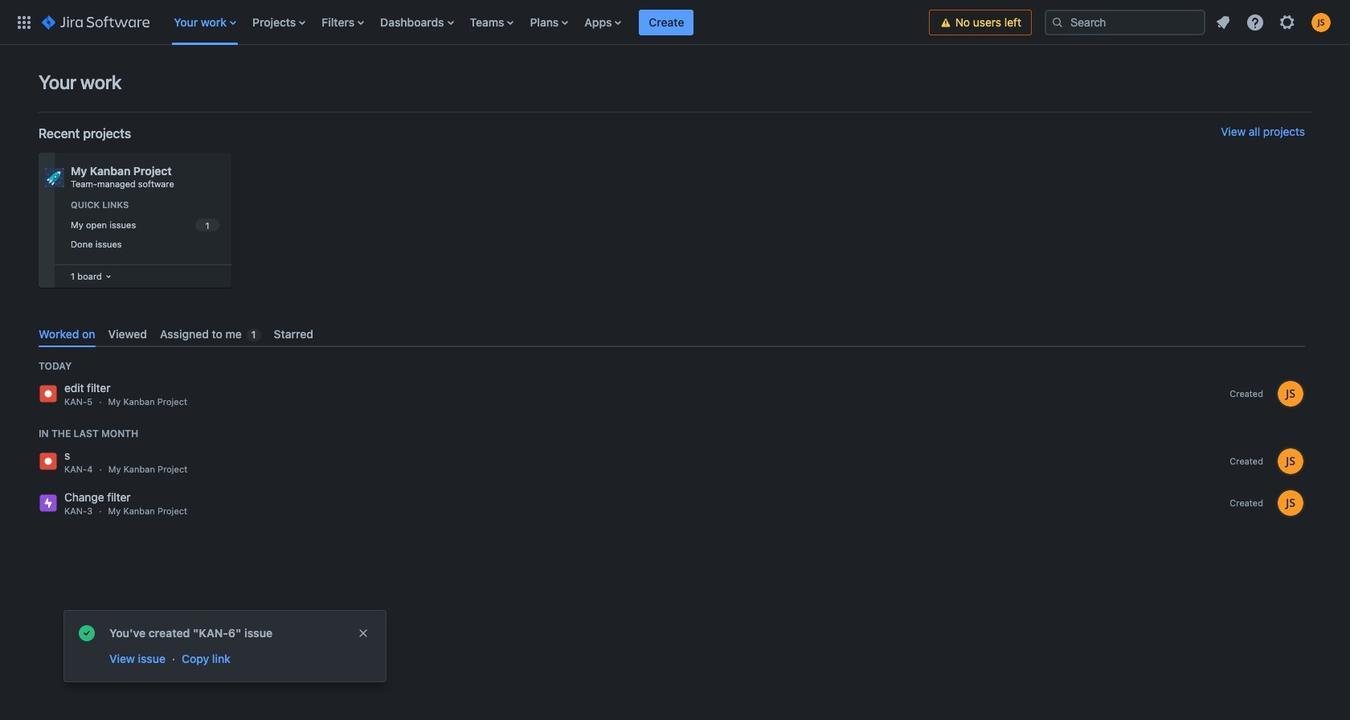 Task type: vqa. For each thing, say whether or not it's contained in the screenshot.
right Create
no



Task type: describe. For each thing, give the bounding box(es) containing it.
board image
[[102, 270, 115, 283]]

your profile and settings image
[[1312, 12, 1331, 32]]

notifications image
[[1214, 12, 1233, 32]]

appswitcher icon image
[[14, 12, 34, 32]]

search image
[[1051, 16, 1064, 29]]



Task type: locate. For each thing, give the bounding box(es) containing it.
help image
[[1246, 12, 1265, 32]]

list
[[166, 0, 929, 45], [1209, 8, 1341, 37]]

tab list
[[32, 321, 1312, 347]]

jira software image
[[42, 12, 150, 32], [42, 12, 150, 32]]

None search field
[[1045, 9, 1206, 35]]

settings image
[[1278, 12, 1297, 32]]

list item
[[639, 0, 694, 45]]

success image
[[77, 624, 96, 643]]

dismiss image
[[357, 627, 370, 640]]

primary element
[[10, 0, 929, 45]]

1 horizontal spatial list
[[1209, 8, 1341, 37]]

banner
[[0, 0, 1351, 45]]

alert
[[64, 611, 386, 682]]

Search field
[[1045, 9, 1206, 35]]

0 horizontal spatial list
[[166, 0, 929, 45]]



